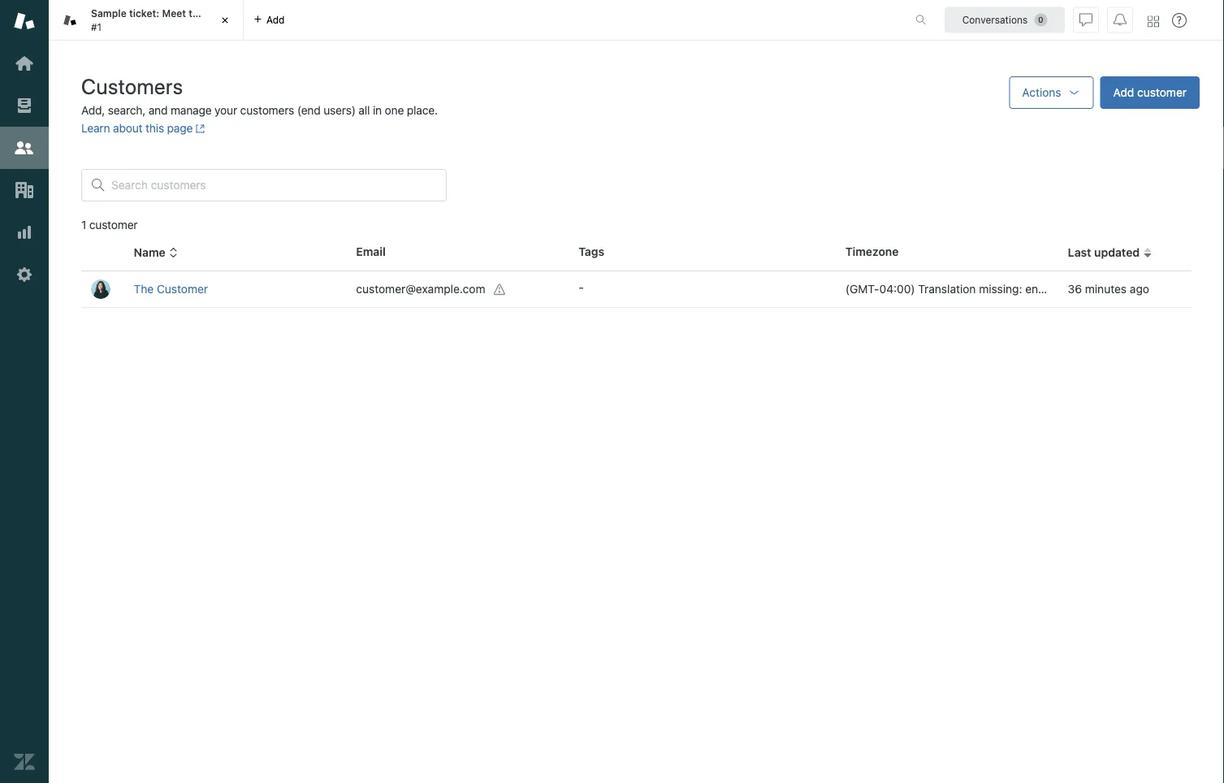 Task type: locate. For each thing, give the bounding box(es) containing it.
customer
[[1138, 86, 1188, 99], [89, 218, 138, 232]]

conversations
[[963, 14, 1028, 26]]

customer right add at the top right of the page
[[1138, 86, 1188, 99]]

your
[[215, 104, 237, 117]]

zendesk products image
[[1148, 16, 1160, 27]]

0 vertical spatial customer
[[1138, 86, 1188, 99]]

admin image
[[14, 264, 35, 285]]

the customer link
[[134, 282, 208, 296]]

name
[[134, 246, 166, 259]]

last updated
[[1069, 246, 1140, 259]]

1 horizontal spatial customer
[[1138, 86, 1188, 99]]

views image
[[14, 95, 35, 116]]

ago
[[1131, 282, 1150, 296]]

(opens in a new tab) image
[[193, 124, 205, 133]]

reporting image
[[14, 222, 35, 243]]

meet
[[162, 8, 186, 19]]

36 minutes ago
[[1069, 282, 1150, 296]]

one
[[385, 104, 404, 117]]

tab
[[49, 0, 244, 41]]

add
[[1114, 86, 1135, 99]]

notifications image
[[1114, 13, 1127, 26]]

tab containing sample ticket: meet the ticket
[[49, 0, 244, 41]]

add,
[[81, 104, 105, 117]]

customer inside button
[[1138, 86, 1188, 99]]

the customer
[[134, 282, 208, 296]]

customers image
[[14, 137, 35, 158]]

in
[[373, 104, 382, 117]]

main element
[[0, 0, 49, 784]]

0 horizontal spatial customer
[[89, 218, 138, 232]]

customer for add customer
[[1138, 86, 1188, 99]]

ticket:
[[129, 8, 160, 19]]

1.txt.timezone.america_new_
[[1075, 282, 1225, 296]]

customer@example.com
[[356, 282, 486, 295]]

button displays agent's chat status as invisible. image
[[1080, 13, 1093, 26]]

tabs tab list
[[49, 0, 899, 41]]

customer right 1
[[89, 218, 138, 232]]

actions button
[[1010, 76, 1095, 109]]

zendesk image
[[14, 752, 35, 773]]

#1
[[91, 21, 102, 33]]

learn about this page link
[[81, 122, 205, 135]]

actions
[[1023, 86, 1062, 99]]

add customer
[[1114, 86, 1188, 99]]

add
[[267, 14, 285, 26]]

learn about this page
[[81, 122, 193, 135]]

missing:
[[980, 282, 1023, 296]]

tags
[[579, 245, 605, 258]]

zendesk support image
[[14, 11, 35, 32]]

manage
[[171, 104, 212, 117]]

1 vertical spatial customer
[[89, 218, 138, 232]]

customers
[[240, 104, 294, 117]]

add customer button
[[1101, 76, 1201, 109]]

sample
[[91, 8, 127, 19]]

-
[[579, 281, 584, 294]]



Task type: describe. For each thing, give the bounding box(es) containing it.
the
[[189, 8, 204, 19]]

get started image
[[14, 53, 35, 74]]

close image
[[217, 12, 233, 28]]

page
[[167, 122, 193, 135]]

the
[[134, 282, 154, 296]]

customers
[[81, 74, 183, 98]]

1
[[81, 218, 86, 232]]

place.
[[407, 104, 438, 117]]

ticket
[[207, 8, 234, 19]]

get help image
[[1173, 13, 1188, 28]]

(gmt-
[[846, 282, 880, 296]]

users)
[[324, 104, 356, 117]]

us-
[[1044, 282, 1065, 296]]

name button
[[134, 246, 179, 260]]

(gmt-04:00) translation missing: en-us-x-1.txt.timezone.america_new_
[[846, 282, 1225, 296]]

email
[[356, 245, 386, 258]]

learn
[[81, 122, 110, 135]]

04:00)
[[880, 282, 916, 296]]

this
[[146, 122, 164, 135]]

last updated button
[[1069, 246, 1153, 260]]

conversations button
[[945, 7, 1066, 33]]

add button
[[244, 0, 295, 40]]

last
[[1069, 246, 1092, 259]]

about
[[113, 122, 143, 135]]

customer
[[157, 282, 208, 296]]

customer for 1 customer
[[89, 218, 138, 232]]

organizations image
[[14, 180, 35, 201]]

1 customer
[[81, 218, 138, 232]]

timezone
[[846, 245, 899, 258]]

minutes
[[1086, 282, 1127, 296]]

sample ticket: meet the ticket #1
[[91, 8, 234, 33]]

en-
[[1026, 282, 1044, 296]]

all
[[359, 104, 370, 117]]

customers add, search, and manage your customers (end users) all in one place.
[[81, 74, 438, 117]]

(end
[[297, 104, 321, 117]]

and
[[149, 104, 168, 117]]

search,
[[108, 104, 146, 117]]

unverified email image
[[494, 283, 507, 296]]

translation
[[919, 282, 977, 296]]

Search customers field
[[111, 178, 436, 193]]

updated
[[1095, 246, 1140, 259]]

x-
[[1065, 282, 1075, 296]]

36
[[1069, 282, 1083, 296]]



Task type: vqa. For each thing, say whether or not it's contained in the screenshot.
and
yes



